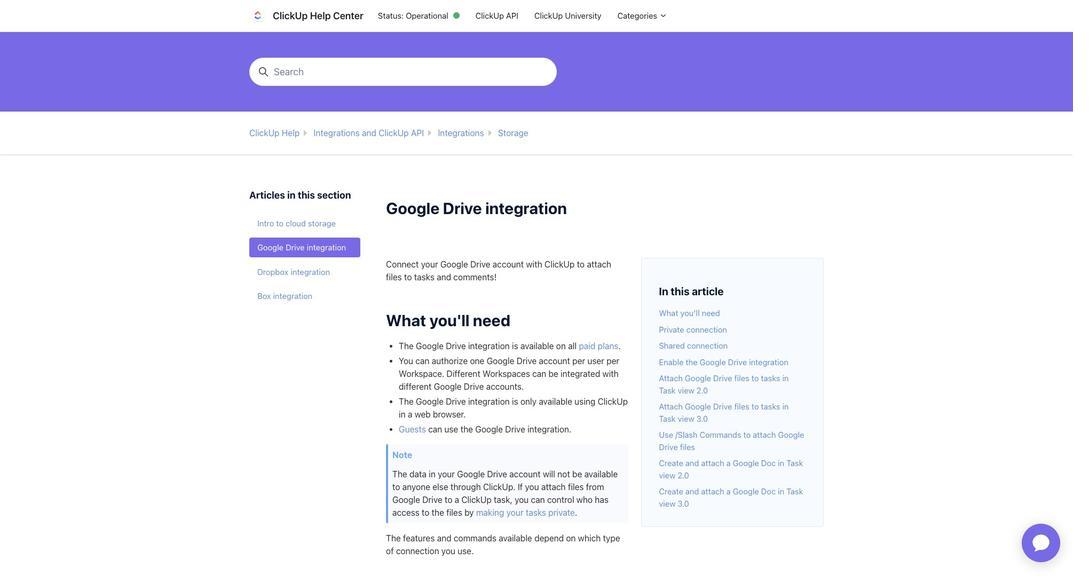 Task type: describe. For each thing, give the bounding box(es) containing it.
private connection link
[[659, 324, 727, 334]]

the features and commands available depend on which type of connection you use.
[[386, 533, 620, 556]]

clickup help center
[[273, 10, 364, 21]]

cloud
[[286, 218, 306, 228]]

. inside the google drive integration is available on all paid plans . you can authorize one google drive account per user per workspace. different workspaces can be integrated with different google drive accounts. the google drive integration is only available using clickup in a web browser. guests can use the google drive integration.
[[619, 341, 621, 351]]

only
[[521, 397, 537, 406]]

enable the google drive integration link
[[659, 357, 789, 367]]

google inside attach google drive files to tasks in task view 3.0
[[685, 402, 711, 411]]

to inside attach google drive files to tasks in task view 2.0
[[752, 373, 759, 383]]

in inside attach google drive files to tasks in task view 3.0
[[783, 402, 789, 411]]

in inside create and attach a google doc in task view 3.0
[[778, 487, 785, 496]]

tasks inside connect your google drive account with clickup to attach files to tasks and comments!
[[414, 272, 435, 282]]

attach for attach google drive files to tasks in task view 2.0
[[659, 373, 683, 383]]

account inside the google drive integration is available on all paid plans . you can authorize one google drive account per user per workspace. different workspaces can be integrated with different google drive accounts. the google drive integration is only available using clickup in a web browser. guests can use the google drive integration.
[[539, 356, 570, 366]]

main content containing google drive integration
[[0, 32, 1074, 575]]

1 vertical spatial you
[[515, 495, 529, 505]]

1 horizontal spatial need
[[702, 308, 720, 318]]

drive inside use /slash commands to attach google drive files
[[659, 442, 678, 452]]

attach inside create and attach a google doc in task view 2.0
[[702, 458, 725, 468]]

on for depend
[[566, 533, 576, 543]]

articles in this section
[[249, 190, 351, 201]]

the inside the google drive integration is available on all paid plans . you can authorize one google drive account per user per workspace. different workspaces can be integrated with different google drive accounts. the google drive integration is only available using clickup in a web browser. guests can use the google drive integration.
[[461, 425, 473, 434]]

help for clickup help
[[282, 128, 300, 138]]

clickup help
[[249, 128, 300, 138]]

access
[[393, 508, 420, 517]]

making your tasks private link
[[476, 508, 575, 517]]

2 is from the top
[[512, 397, 518, 406]]

use.
[[458, 546, 474, 556]]

account inside connect your google drive account with clickup to attach files to tasks and comments!
[[493, 259, 524, 269]]

type
[[603, 533, 620, 543]]

enable the google drive integration
[[659, 357, 789, 367]]

files inside connect your google drive account with clickup to attach files to tasks and comments!
[[386, 272, 402, 282]]

integrations and clickup api link
[[314, 128, 424, 138]]

1 per from the left
[[573, 356, 585, 366]]

comments!
[[454, 272, 497, 282]]

categories
[[618, 11, 660, 20]]

one
[[470, 356, 485, 366]]

integrations for integrations and clickup api
[[314, 128, 360, 138]]

use
[[445, 425, 458, 434]]

different
[[399, 382, 432, 391]]

connect your google drive account with clickup to attach files to tasks and comments!
[[386, 259, 612, 282]]

intro to cloud storage
[[257, 218, 336, 228]]

3.0 for google
[[697, 414, 708, 423]]

and for integrations and clickup api
[[362, 128, 377, 138]]

google inside attach google drive files to tasks in task view 2.0
[[685, 373, 711, 383]]

status:
[[378, 11, 404, 20]]

clickup api
[[476, 11, 519, 20]]

shared
[[659, 341, 685, 350]]

workspace.
[[399, 369, 445, 379]]

attach google drive files to tasks in task view 2.0 link
[[659, 373, 789, 395]]

commands
[[454, 533, 497, 543]]

clickup help link
[[249, 128, 300, 138]]

box integration
[[257, 291, 313, 301]]

0 vertical spatial you
[[525, 482, 539, 492]]

available left all
[[521, 341, 554, 351]]

task,
[[494, 495, 513, 505]]

browser.
[[433, 410, 466, 419]]

attach inside create and attach a google doc in task view 3.0
[[702, 487, 725, 496]]

storage
[[498, 128, 529, 138]]

data
[[410, 469, 427, 479]]

api inside clickup api 'link'
[[506, 11, 519, 20]]

can inside the data in your google drive account will not be available to anyone else through clickup. if you attach files from google drive to a clickup task, you can control who has access to the files by
[[531, 495, 545, 505]]

else
[[433, 482, 448, 492]]

view for attach google drive files to tasks in task view 3.0
[[678, 414, 695, 423]]

create and attach a google doc in task view 3.0
[[659, 487, 804, 508]]

from
[[586, 482, 604, 492]]

attach google drive files to tasks in task view 3.0 link
[[659, 402, 789, 423]]

on for available
[[556, 341, 566, 351]]

1 horizontal spatial this
[[671, 285, 690, 297]]

all
[[568, 341, 577, 351]]

has
[[595, 495, 609, 505]]

guests link
[[399, 425, 426, 434]]

2.0 for and
[[678, 470, 689, 480]]

you
[[399, 356, 413, 366]]

clickup api link
[[468, 6, 527, 26]]

features
[[403, 533, 435, 543]]

the for features
[[386, 533, 401, 543]]

connection inside the features and commands available depend on which type of connection you use.
[[396, 546, 439, 556]]

tasks inside attach google drive files to tasks in task view 2.0
[[761, 373, 781, 383]]

private
[[549, 508, 575, 517]]

box integration link
[[249, 286, 361, 306]]

be inside the data in your google drive account will not be available to anyone else through clickup. if you attach files from google drive to a clickup task, you can control who has access to the files by
[[573, 469, 582, 479]]

task for create and attach a google doc in task view 2.0
[[787, 458, 804, 468]]

clickup inside connect your google drive account with clickup to attach files to tasks and comments!
[[545, 259, 575, 269]]

2.0 for google
[[697, 385, 708, 395]]

2 horizontal spatial the
[[686, 357, 698, 367]]

clickup help center link
[[249, 7, 370, 24]]

shared connection link
[[659, 341, 728, 350]]

the down different
[[399, 397, 414, 406]]

available right only
[[539, 397, 573, 406]]

clickup.
[[483, 482, 516, 492]]

task for create and attach a google doc in task view 3.0
[[787, 487, 804, 496]]

storage link
[[498, 128, 529, 138]]

integrations link
[[438, 128, 484, 138]]

guests
[[399, 425, 426, 434]]

task for attach google drive files to tasks in task view 3.0
[[659, 414, 676, 423]]

center
[[333, 10, 364, 21]]

university
[[565, 11, 602, 20]]

files left by
[[447, 508, 462, 517]]

to inside attach google drive files to tasks in task view 3.0
[[752, 402, 759, 411]]

and inside the features and commands available depend on which type of connection you use.
[[437, 533, 452, 543]]

through
[[451, 482, 481, 492]]

google inside connect your google drive account with clickup to attach files to tasks and comments!
[[441, 259, 468, 269]]

files inside attach google drive files to tasks in task view 3.0
[[735, 402, 750, 411]]

status: operational
[[378, 11, 448, 20]]

integrations and clickup api
[[314, 128, 424, 138]]

and inside connect your google drive account with clickup to attach files to tasks and comments!
[[437, 272, 451, 282]]

in inside attach google drive files to tasks in task view 2.0
[[783, 373, 789, 383]]

using
[[575, 397, 596, 406]]

what you'll need link
[[659, 308, 720, 318]]

making your tasks private .
[[476, 508, 578, 517]]

intro
[[257, 218, 274, 228]]

create and attach a google doc in task view 2.0 link
[[659, 458, 804, 480]]

0 horizontal spatial what you'll need
[[386, 311, 511, 329]]

attach for attach google drive files to tasks in task view 3.0
[[659, 402, 683, 411]]

1 horizontal spatial what you'll need
[[659, 308, 720, 318]]

user
[[588, 356, 605, 366]]

operational
[[406, 11, 448, 20]]

if
[[518, 482, 523, 492]]

enable
[[659, 357, 684, 367]]

use /slash commands to attach google drive files
[[659, 430, 805, 452]]

articles
[[249, 190, 285, 201]]

doc for create and attach a google doc in task view 3.0
[[761, 487, 776, 496]]

web
[[415, 410, 431, 419]]

api inside main content
[[411, 128, 424, 138]]

can left use
[[428, 425, 442, 434]]

integrations for integrations link
[[438, 128, 484, 138]]

0 horizontal spatial what
[[386, 311, 426, 329]]

tasks left private
[[526, 508, 546, 517]]



Task type: vqa. For each thing, say whether or not it's contained in the screenshot.
EXTERNAL GUESTS: PEOPLE FROM OUTSIDE YOUR ORGANIZATION. INTERNAL GUESTS: PEOPLE FROM INSIDE YOUR ORGANIZATION. INTERNAL GUESTS ARE CHARGED AS MEMBERS .
no



Task type: locate. For each thing, give the bounding box(es) containing it.
you'll up authorize
[[430, 311, 470, 329]]

2 integrations from the left
[[438, 128, 484, 138]]

connection up shared connection link
[[687, 324, 727, 334]]

what
[[659, 308, 679, 318], [386, 311, 426, 329]]

1 horizontal spatial 3.0
[[697, 414, 708, 423]]

tasks down enable the google drive integration link at right bottom
[[761, 373, 781, 383]]

1 horizontal spatial integrations
[[438, 128, 484, 138]]

1 vertical spatial this
[[671, 285, 690, 297]]

this left section
[[298, 190, 315, 201]]

1 vertical spatial your
[[438, 469, 455, 479]]

private
[[659, 324, 685, 334]]

2.0 down /slash commands
[[678, 470, 689, 480]]

and
[[362, 128, 377, 138], [437, 272, 451, 282], [686, 458, 699, 468], [686, 487, 699, 496], [437, 533, 452, 543]]

drive
[[443, 199, 482, 218], [286, 243, 305, 252], [471, 259, 491, 269], [446, 341, 466, 351], [517, 356, 537, 366], [728, 357, 747, 367], [714, 373, 733, 383], [464, 382, 484, 391], [446, 397, 466, 406], [714, 402, 733, 411], [505, 425, 525, 434], [659, 442, 678, 452], [487, 469, 507, 479], [423, 495, 443, 505]]

making
[[476, 508, 504, 517]]

a inside the data in your google drive account will not be available to anyone else through clickup. if you attach files from google drive to a clickup task, you can control who has access to the files by
[[455, 495, 459, 505]]

the google drive integration is available on all paid plans . you can authorize one google drive account per user per workspace. different workspaces can be integrated with different google drive accounts. the google drive integration is only available using clickup in a web browser. guests can use the google drive integration.
[[399, 341, 628, 434]]

on
[[556, 341, 566, 351], [566, 533, 576, 543]]

0 vertical spatial create
[[659, 458, 684, 468]]

0 horizontal spatial help
[[282, 128, 300, 138]]

connect
[[386, 259, 419, 269]]

1 vertical spatial help
[[282, 128, 300, 138]]

paid
[[579, 341, 596, 351]]

drive inside attach google drive files to tasks in task view 3.0
[[714, 402, 733, 411]]

2 per from the left
[[607, 356, 620, 366]]

0 vertical spatial help
[[310, 10, 331, 21]]

clickup help help center home page image
[[249, 7, 267, 24]]

0 horizontal spatial the
[[432, 508, 444, 517]]

0 horizontal spatial integrations
[[314, 128, 360, 138]]

the for google
[[399, 341, 414, 351]]

0 horizontal spatial 3.0
[[678, 499, 690, 508]]

1 doc from the top
[[761, 458, 776, 468]]

be inside the google drive integration is available on all paid plans . you can authorize one google drive account per user per workspace. different workspaces can be integrated with different google drive accounts. the google drive integration is only available using clickup in a web browser. guests can use the google drive integration.
[[549, 369, 559, 379]]

task inside create and attach a google doc in task view 3.0
[[787, 487, 804, 496]]

0 vertical spatial be
[[549, 369, 559, 379]]

the
[[686, 357, 698, 367], [461, 425, 473, 434], [432, 508, 444, 517]]

doc down create and attach a google doc in task view 2.0 link
[[761, 487, 776, 496]]

0 horizontal spatial api
[[411, 128, 424, 138]]

you right if
[[525, 482, 539, 492]]

create for 2.0
[[659, 458, 684, 468]]

what you'll need up authorize
[[386, 311, 511, 329]]

is up workspaces
[[512, 341, 518, 351]]

account up comments!
[[493, 259, 524, 269]]

the left data
[[393, 469, 407, 479]]

. right paid on the right bottom of the page
[[619, 341, 621, 351]]

your inside connect your google drive account with clickup to attach files to tasks and comments!
[[421, 259, 438, 269]]

doc inside create and attach a google doc in task view 3.0
[[761, 487, 776, 496]]

1 horizontal spatial with
[[603, 369, 619, 379]]

you left the use.
[[442, 546, 456, 556]]

what up private
[[659, 308, 679, 318]]

1 vertical spatial attach
[[659, 402, 683, 411]]

the for data
[[393, 469, 407, 479]]

task inside attach google drive files to tasks in task view 2.0
[[659, 385, 676, 395]]

2 create from the top
[[659, 487, 684, 496]]

who
[[577, 495, 593, 505]]

be right not at the right bottom of page
[[573, 469, 582, 479]]

2.0 inside create and attach a google doc in task view 2.0
[[678, 470, 689, 480]]

0 horizontal spatial google drive integration
[[257, 243, 346, 252]]

in inside the data in your google drive account will not be available to anyone else through clickup. if you attach files from google drive to a clickup task, you can control who has access to the files by
[[429, 469, 436, 479]]

section
[[317, 190, 351, 201]]

this right in
[[671, 285, 690, 297]]

you
[[525, 482, 539, 492], [515, 495, 529, 505], [442, 546, 456, 556]]

1 horizontal spatial on
[[566, 533, 576, 543]]

files inside attach google drive files to tasks in task view 2.0
[[735, 373, 750, 383]]

and for create and attach a google doc in task view 3.0
[[686, 487, 699, 496]]

view for create and attach a google doc in task view 3.0
[[659, 499, 676, 508]]

be left integrated
[[549, 369, 559, 379]]

drive inside google drive integration link
[[286, 243, 305, 252]]

2.0 inside attach google drive files to tasks in task view 2.0
[[697, 385, 708, 395]]

can up workspace. at the bottom of page
[[416, 356, 430, 366]]

drive inside attach google drive files to tasks in task view 2.0
[[714, 373, 733, 383]]

2 vertical spatial the
[[432, 508, 444, 517]]

the right use
[[461, 425, 473, 434]]

the data in your google drive account will not be available to anyone else through clickup. if you attach files from google drive to a clickup task, you can control who has access to the files by
[[393, 469, 618, 517]]

available down making your tasks private link
[[499, 533, 532, 543]]

. down the who
[[575, 508, 578, 517]]

clickup
[[273, 10, 308, 21], [476, 11, 504, 20], [535, 11, 563, 20], [249, 128, 280, 138], [379, 128, 409, 138], [545, 259, 575, 269], [598, 397, 628, 406], [462, 495, 492, 505]]

0 vertical spatial account
[[493, 259, 524, 269]]

0 vertical spatial on
[[556, 341, 566, 351]]

0 horizontal spatial this
[[298, 190, 315, 201]]

connection for private connection
[[687, 324, 727, 334]]

application
[[1009, 511, 1074, 575]]

3.0 for and
[[678, 499, 690, 508]]

article
[[692, 285, 724, 297]]

1 attach from the top
[[659, 373, 683, 383]]

doc
[[761, 458, 776, 468], [761, 487, 776, 496]]

1 vertical spatial on
[[566, 533, 576, 543]]

in inside create and attach a google doc in task view 2.0
[[778, 458, 785, 468]]

files down enable the google drive integration
[[735, 373, 750, 383]]

help for clickup help center
[[310, 10, 331, 21]]

0 horizontal spatial 2.0
[[678, 470, 689, 480]]

google inside create and attach a google doc in task view 2.0
[[733, 458, 759, 468]]

box
[[257, 291, 271, 301]]

accounts.
[[486, 382, 524, 391]]

and for create and attach a google doc in task view 2.0
[[686, 458, 699, 468]]

your right connect
[[421, 259, 438, 269]]

1 horizontal spatial what
[[659, 308, 679, 318]]

clickup university link
[[527, 6, 610, 26]]

connection
[[687, 324, 727, 334], [687, 341, 728, 350], [396, 546, 439, 556]]

doc for create and attach a google doc in task view 2.0
[[761, 458, 776, 468]]

your up the else
[[438, 469, 455, 479]]

2 vertical spatial you
[[442, 546, 456, 556]]

can up only
[[533, 369, 547, 379]]

a inside create and attach a google doc in task view 2.0
[[727, 458, 731, 468]]

google inside use /slash commands to attach google drive files
[[778, 430, 805, 440]]

with inside the google drive integration is available on all paid plans . you can authorize one google drive account per user per workspace. different workspaces can be integrated with different google drive accounts. the google drive integration is only available using clickup in a web browser. guests can use the google drive integration.
[[603, 369, 619, 379]]

1 vertical spatial create
[[659, 487, 684, 496]]

0 horizontal spatial .
[[575, 508, 578, 517]]

attach
[[659, 373, 683, 383], [659, 402, 683, 411]]

attach inside use /slash commands to attach google drive files
[[753, 430, 776, 440]]

with inside connect your google drive account with clickup to attach files to tasks and comments!
[[526, 259, 543, 269]]

your down task,
[[507, 508, 524, 517]]

attach
[[587, 259, 612, 269], [753, 430, 776, 440], [702, 458, 725, 468], [542, 482, 566, 492], [702, 487, 725, 496]]

2 vertical spatial account
[[510, 469, 541, 479]]

a inside the google drive integration is available on all paid plans . you can authorize one google drive account per user per workspace. different workspaces can be integrated with different google drive accounts. the google drive integration is only available using clickup in a web browser. guests can use the google drive integration.
[[408, 410, 413, 419]]

workspaces
[[483, 369, 530, 379]]

None search field
[[245, 58, 561, 86]]

a down use /slash commands to attach google drive files link
[[727, 458, 731, 468]]

clickup inside the google drive integration is available on all paid plans . you can authorize one google drive account per user per workspace. different workspaces can be integrated with different google drive accounts. the google drive integration is only available using clickup in a web browser. guests can use the google drive integration.
[[598, 397, 628, 406]]

attach inside connect your google drive account with clickup to attach files to tasks and comments!
[[587, 259, 612, 269]]

by
[[465, 508, 474, 517]]

the inside the data in your google drive account will not be available to anyone else through clickup. if you attach files from google drive to a clickup task, you can control who has access to the files by
[[393, 469, 407, 479]]

main content
[[0, 32, 1074, 575]]

0 vertical spatial .
[[619, 341, 621, 351]]

a down the through
[[455, 495, 459, 505]]

0 vertical spatial connection
[[687, 324, 727, 334]]

clickup inside the data in your google drive account will not be available to anyone else through clickup. if you attach files from google drive to a clickup task, you can control who has access to the files by
[[462, 495, 492, 505]]

available up from
[[585, 469, 618, 479]]

shared connection
[[659, 341, 728, 350]]

1 vertical spatial doc
[[761, 487, 776, 496]]

connection down features
[[396, 546, 439, 556]]

3.0 inside attach google drive files to tasks in task view 3.0
[[697, 414, 708, 423]]

need up one
[[473, 311, 511, 329]]

available inside the features and commands available depend on which type of connection you use.
[[499, 533, 532, 543]]

integrated
[[561, 369, 601, 379]]

your for making
[[507, 508, 524, 517]]

your inside the data in your google drive account will not be available to anyone else through clickup. if you attach files from google drive to a clickup task, you can control who has access to the files by
[[438, 469, 455, 479]]

private connection
[[659, 324, 727, 334]]

is left only
[[512, 397, 518, 406]]

different
[[447, 369, 481, 379]]

view inside create and attach a google doc in task view 3.0
[[659, 499, 676, 508]]

is
[[512, 341, 518, 351], [512, 397, 518, 406]]

0 vertical spatial google drive integration
[[386, 199, 567, 218]]

1 integrations from the left
[[314, 128, 360, 138]]

1 is from the top
[[512, 341, 518, 351]]

1 vertical spatial 3.0
[[678, 499, 690, 508]]

create
[[659, 458, 684, 468], [659, 487, 684, 496]]

1 vertical spatial .
[[575, 508, 578, 517]]

task inside create and attach a google doc in task view 2.0
[[787, 458, 804, 468]]

can
[[416, 356, 430, 366], [533, 369, 547, 379], [428, 425, 442, 434], [531, 495, 545, 505]]

1 vertical spatial with
[[603, 369, 619, 379]]

2 attach from the top
[[659, 402, 683, 411]]

of
[[386, 546, 394, 556]]

files down /slash commands
[[680, 442, 695, 452]]

task inside attach google drive files to tasks in task view 3.0
[[659, 414, 676, 423]]

doc inside create and attach a google doc in task view 2.0
[[761, 458, 776, 468]]

view for create and attach a google doc in task view 2.0
[[659, 470, 676, 480]]

view inside create and attach a google doc in task view 2.0
[[659, 470, 676, 480]]

view inside attach google drive files to tasks in task view 2.0
[[678, 385, 695, 395]]

account down all
[[539, 356, 570, 366]]

0 vertical spatial 2.0
[[697, 385, 708, 395]]

api
[[506, 11, 519, 20], [411, 128, 424, 138]]

1 horizontal spatial you'll
[[681, 308, 700, 318]]

a
[[408, 410, 413, 419], [727, 458, 731, 468], [727, 487, 731, 496], [455, 495, 459, 505]]

attach google drive files to tasks in task view 2.0
[[659, 373, 789, 395]]

0 horizontal spatial on
[[556, 341, 566, 351]]

/slash commands
[[676, 430, 742, 440]]

0 vertical spatial your
[[421, 259, 438, 269]]

attach inside attach google drive files to tasks in task view 3.0
[[659, 402, 683, 411]]

in
[[659, 285, 669, 297]]

files down attach google drive files to tasks in task view 2.0
[[735, 402, 750, 411]]

tasks down attach google drive files to tasks in task view 2.0
[[761, 402, 781, 411]]

view for attach google drive files to tasks in task view 2.0
[[678, 385, 695, 395]]

connection for shared connection
[[687, 341, 728, 350]]

google inside create and attach a google doc in task view 3.0
[[733, 487, 759, 496]]

storage
[[308, 218, 336, 228]]

the down shared connection at bottom
[[686, 357, 698, 367]]

create inside create and attach a google doc in task view 2.0
[[659, 458, 684, 468]]

2.0 up attach google drive files to tasks in task view 3.0
[[697, 385, 708, 395]]

integration.
[[528, 425, 572, 434]]

0 horizontal spatial you'll
[[430, 311, 470, 329]]

view inside attach google drive files to tasks in task view 3.0
[[678, 414, 695, 423]]

help inside main content
[[282, 128, 300, 138]]

per down plans
[[607, 356, 620, 366]]

what you'll need up private connection link at the right of the page
[[659, 308, 720, 318]]

dropbox
[[257, 267, 289, 276]]

help
[[310, 10, 331, 21], [282, 128, 300, 138]]

to inside use /slash commands to attach google drive files
[[744, 430, 751, 440]]

1 vertical spatial account
[[539, 356, 570, 366]]

clickup university
[[535, 11, 602, 20]]

1 vertical spatial connection
[[687, 341, 728, 350]]

1 horizontal spatial the
[[461, 425, 473, 434]]

1 horizontal spatial help
[[310, 10, 331, 21]]

2 doc from the top
[[761, 487, 776, 496]]

0 vertical spatial is
[[512, 341, 518, 351]]

0 vertical spatial attach
[[659, 373, 683, 383]]

intro to cloud storage link
[[249, 213, 361, 233]]

connection down private connection link at the right of the page
[[687, 341, 728, 350]]

1 vertical spatial the
[[461, 425, 473, 434]]

account up if
[[510, 469, 541, 479]]

which
[[578, 533, 601, 543]]

the up the of
[[386, 533, 401, 543]]

1 vertical spatial api
[[411, 128, 424, 138]]

in this article
[[659, 285, 724, 297]]

plans
[[598, 341, 619, 351]]

depend
[[535, 533, 564, 543]]

1 horizontal spatial google drive integration
[[386, 199, 567, 218]]

1 horizontal spatial api
[[506, 11, 519, 20]]

tasks inside attach google drive files to tasks in task view 3.0
[[761, 402, 781, 411]]

use
[[659, 430, 674, 440]]

1 create from the top
[[659, 458, 684, 468]]

drive inside connect your google drive account with clickup to attach files to tasks and comments!
[[471, 259, 491, 269]]

doc down use /slash commands to attach google drive files at the bottom of page
[[761, 458, 776, 468]]

attach inside the data in your google drive account will not be available to anyone else through clickup. if you attach files from google drive to a clickup task, you can control who has access to the files by
[[542, 482, 566, 492]]

be
[[549, 369, 559, 379], [573, 469, 582, 479]]

0 vertical spatial the
[[686, 357, 698, 367]]

available inside the data in your google drive account will not be available to anyone else through clickup. if you attach files from google drive to a clickup task, you can control who has access to the files by
[[585, 469, 618, 479]]

will
[[543, 469, 555, 479]]

in
[[287, 190, 296, 201], [783, 373, 789, 383], [783, 402, 789, 411], [399, 410, 406, 419], [778, 458, 785, 468], [429, 469, 436, 479], [778, 487, 785, 496]]

anyone
[[403, 482, 431, 492]]

.
[[619, 341, 621, 351], [575, 508, 578, 517]]

create and attach a google doc in task view 3.0 link
[[659, 487, 804, 508]]

use /slash commands to attach google drive files link
[[659, 430, 805, 452]]

a inside create and attach a google doc in task view 3.0
[[727, 487, 731, 496]]

3.0 inside create and attach a google doc in task view 3.0
[[678, 499, 690, 508]]

per up integrated
[[573, 356, 585, 366]]

need down article
[[702, 308, 720, 318]]

on inside the features and commands available depend on which type of connection you use.
[[566, 533, 576, 543]]

create inside create and attach a google doc in task view 3.0
[[659, 487, 684, 496]]

files up the who
[[568, 482, 584, 492]]

attach inside attach google drive files to tasks in task view 2.0
[[659, 373, 683, 383]]

Search search field
[[249, 58, 557, 86]]

1 vertical spatial 2.0
[[678, 470, 689, 480]]

1 horizontal spatial .
[[619, 341, 621, 351]]

on inside the google drive integration is available on all paid plans . you can authorize one google drive account per user per workspace. different workspaces can be integrated with different google drive accounts. the google drive integration is only available using clickup in a web browser. guests can use the google drive integration.
[[556, 341, 566, 351]]

1 vertical spatial is
[[512, 397, 518, 406]]

0 vertical spatial doc
[[761, 458, 776, 468]]

available
[[521, 341, 554, 351], [539, 397, 573, 406], [585, 469, 618, 479], [499, 533, 532, 543]]

you'll up private connection link at the right of the page
[[681, 308, 700, 318]]

clickup inside 'link'
[[476, 11, 504, 20]]

control
[[547, 495, 574, 505]]

0 vertical spatial this
[[298, 190, 315, 201]]

2 vertical spatial connection
[[396, 546, 439, 556]]

0 horizontal spatial with
[[526, 259, 543, 269]]

you down if
[[515, 495, 529, 505]]

the inside the data in your google drive account will not be available to anyone else through clickup. if you attach files from google drive to a clickup task, you can control who has access to the files by
[[432, 508, 444, 517]]

0 horizontal spatial per
[[573, 356, 585, 366]]

1 vertical spatial google drive integration
[[257, 243, 346, 252]]

and inside create and attach a google doc in task view 2.0
[[686, 458, 699, 468]]

1 horizontal spatial be
[[573, 469, 582, 479]]

attach up "use" at bottom
[[659, 402, 683, 411]]

you inside the features and commands available depend on which type of connection you use.
[[442, 546, 456, 556]]

in inside the google drive integration is available on all paid plans . you can authorize one google drive account per user per workspace. different workspaces can be integrated with different google drive accounts. the google drive integration is only available using clickup in a web browser. guests can use the google drive integration.
[[399, 410, 406, 419]]

the inside the features and commands available depend on which type of connection you use.
[[386, 533, 401, 543]]

categories button
[[610, 6, 676, 26]]

1 horizontal spatial per
[[607, 356, 620, 366]]

not
[[558, 469, 570, 479]]

2 vertical spatial your
[[507, 508, 524, 517]]

and inside create and attach a google doc in task view 3.0
[[686, 487, 699, 496]]

0 vertical spatial with
[[526, 259, 543, 269]]

paid plans link
[[579, 341, 619, 351]]

0 vertical spatial api
[[506, 11, 519, 20]]

your for connect
[[421, 259, 438, 269]]

google drive integration link
[[249, 237, 361, 257]]

per
[[573, 356, 585, 366], [607, 356, 620, 366]]

what up you
[[386, 311, 426, 329]]

account inside the data in your google drive account will not be available to anyone else through clickup. if you attach files from google drive to a clickup task, you can control who has access to the files by
[[510, 469, 541, 479]]

1 horizontal spatial 2.0
[[697, 385, 708, 395]]

you'll
[[681, 308, 700, 318], [430, 311, 470, 329]]

attach down enable
[[659, 373, 683, 383]]

a down create and attach a google doc in task view 2.0
[[727, 487, 731, 496]]

0 horizontal spatial be
[[549, 369, 559, 379]]

1 vertical spatial be
[[573, 469, 582, 479]]

the down the else
[[432, 508, 444, 517]]

0 vertical spatial 3.0
[[697, 414, 708, 423]]

the up you
[[399, 341, 414, 351]]

0 horizontal spatial need
[[473, 311, 511, 329]]

files inside use /slash commands to attach google drive files
[[680, 442, 695, 452]]

create for 3.0
[[659, 487, 684, 496]]

on left all
[[556, 341, 566, 351]]

tasks down connect
[[414, 272, 435, 282]]

create and attach a google doc in task view 2.0
[[659, 458, 804, 480]]

on left which
[[566, 533, 576, 543]]

task for attach google drive files to tasks in task view 2.0
[[659, 385, 676, 395]]

what you'll need
[[659, 308, 720, 318], [386, 311, 511, 329]]

attach google drive files to tasks in task view 3.0
[[659, 402, 789, 423]]

files down connect
[[386, 272, 402, 282]]

can up making your tasks private .
[[531, 495, 545, 505]]

a left "web"
[[408, 410, 413, 419]]



